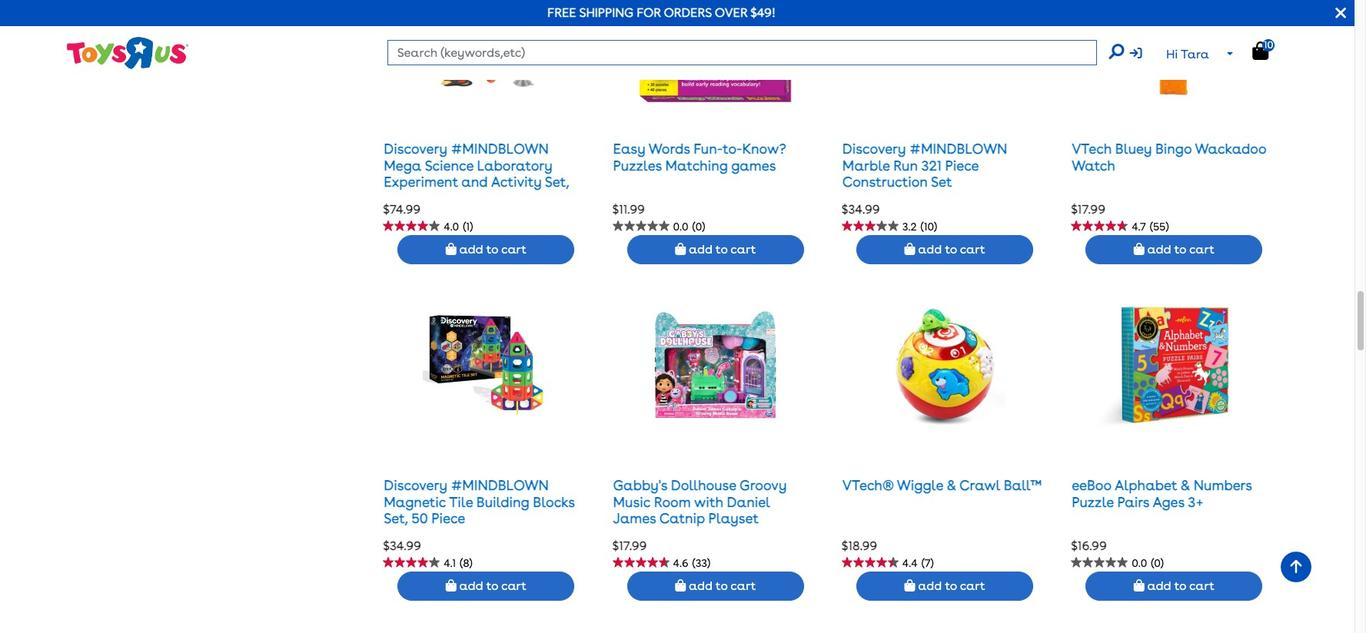 Task type: locate. For each thing, give the bounding box(es) containing it.
and
[[462, 174, 488, 190]]

discovery #mindblown mega science laboratory experiment and activity set, 70 piece image
[[423, 0, 549, 105]]

$34.99 down the 50
[[383, 539, 421, 553]]

free shipping for orders over $49! link
[[548, 5, 776, 20]]

$17.99 down james
[[613, 539, 647, 553]]

0 horizontal spatial set,
[[384, 511, 408, 527]]

gabby's dollhouse groovy music room with daniel james catnip playset image
[[652, 288, 779, 442]]

shopping bag image for eeboo alphabet & numbers puzzle pairs ages 3+
[[1134, 580, 1145, 592]]

1 vertical spatial set,
[[384, 511, 408, 527]]

#mindblown up laboratory
[[451, 141, 549, 157]]

vtech bluey bingo wackadoo watch image
[[1111, 0, 1238, 105]]

piece
[[945, 157, 979, 173], [432, 511, 465, 527]]

& inside eeboo alphabet & numbers puzzle pairs ages 3+
[[1181, 477, 1190, 494]]

0 horizontal spatial 0.0
[[673, 221, 689, 233]]

hi tara
[[1166, 47, 1210, 62]]

0 vertical spatial 0.0
[[673, 221, 689, 233]]

(0) down matching
[[692, 221, 705, 233]]

#mindblown inside discovery #mindblown magnetic tile building blocks set, 50 piece
[[451, 477, 549, 494]]

easy words fun-to-know? puzzles matching games image
[[639, 0, 793, 105]]

0 horizontal spatial piece
[[432, 511, 465, 527]]

0.0 (0) down pairs
[[1132, 557, 1164, 570]]

easy words fun-to-know? puzzles matching games
[[613, 141, 786, 173]]

$17.99 down watch
[[1071, 202, 1106, 217]]

discovery
[[384, 141, 447, 157], [843, 141, 906, 157], [384, 477, 447, 494]]

4.1 (8)
[[444, 557, 473, 570]]

discovery up mega
[[384, 141, 447, 157]]

0 horizontal spatial (0)
[[692, 221, 705, 233]]

$18.99
[[842, 539, 878, 553]]

0.0 (0) down matching
[[673, 221, 705, 233]]

(0)
[[692, 221, 705, 233], [1151, 557, 1164, 570]]

#mindblown
[[451, 141, 549, 157], [910, 141, 1008, 157], [451, 477, 549, 494]]

add to cart
[[457, 243, 527, 257], [686, 243, 756, 257], [915, 243, 985, 257], [1145, 243, 1215, 257], [457, 579, 527, 594], [686, 579, 756, 594], [915, 579, 985, 594], [1145, 579, 1215, 594]]

set, right 'activity'
[[545, 174, 569, 190]]

to
[[486, 243, 498, 257], [716, 243, 728, 257], [945, 243, 957, 257], [1175, 243, 1187, 257], [486, 579, 498, 594], [716, 579, 728, 594], [945, 579, 957, 594], [1175, 579, 1187, 594]]

discovery for mega
[[384, 141, 447, 157]]

cart
[[501, 243, 527, 257], [731, 243, 756, 257], [960, 243, 985, 257], [1190, 243, 1215, 257], [501, 579, 527, 594], [731, 579, 756, 594], [960, 579, 985, 594], [1190, 579, 1215, 594]]

discovery inside discovery #mindblown magnetic tile building blocks set, 50 piece
[[384, 477, 447, 494]]

1 horizontal spatial $34.99
[[842, 202, 880, 217]]

numbers
[[1194, 477, 1252, 494]]

shipping
[[579, 5, 634, 20]]

70
[[384, 191, 400, 207]]

pairs
[[1118, 494, 1150, 510]]

& up "3+"
[[1181, 477, 1190, 494]]

1 horizontal spatial set,
[[545, 174, 569, 190]]

games
[[731, 157, 776, 173]]

add to cart button
[[398, 236, 575, 265], [627, 236, 804, 265], [857, 236, 1033, 265], [1086, 236, 1263, 265], [398, 572, 575, 602], [627, 572, 804, 602], [857, 572, 1033, 602], [1086, 572, 1263, 602]]

#mindblown up 321
[[910, 141, 1008, 157]]

$11.99
[[613, 202, 645, 217]]

discovery up marble
[[843, 141, 906, 157]]

3.2
[[903, 221, 917, 233]]

cart for shopping bag icon for gabby's dollhouse groovy music room with daniel james catnip playset
[[731, 579, 756, 594]]

50
[[412, 511, 428, 527]]

cart for shopping bag icon related to discovery #mindblown magnetic tile building blocks set, 50 piece
[[501, 579, 527, 594]]

0 vertical spatial $34.99
[[842, 202, 880, 217]]

0 vertical spatial set,
[[545, 174, 569, 190]]

run
[[894, 157, 918, 173]]

discovery #mindblown marble run 321 piece construction set
[[843, 141, 1008, 190]]

vtech bluey bingo wackadoo watch
[[1072, 141, 1267, 173]]

4.0
[[444, 221, 459, 233]]

close button image
[[1336, 5, 1346, 22]]

discovery inside discovery #mindblown mega science laboratory experiment and activity set, 70 piece $74.99
[[384, 141, 447, 157]]

2 & from the left
[[1181, 477, 1190, 494]]

tara
[[1181, 47, 1210, 62]]

$34.99 down construction
[[842, 202, 880, 217]]

(0) down "ages"
[[1151, 557, 1164, 570]]

add
[[460, 243, 483, 257], [689, 243, 713, 257], [918, 243, 942, 257], [1148, 243, 1172, 257], [460, 579, 483, 594], [689, 579, 713, 594], [918, 579, 942, 594], [1148, 579, 1172, 594]]

#mindblown inside discovery #mindblown marble run 321 piece construction set
[[910, 141, 1008, 157]]

discovery #mindblown magnetic tile building blocks set, 50 piece
[[384, 477, 575, 527]]

blocks
[[533, 494, 575, 510]]

vtech® wiggle & crawl ball™ link
[[843, 477, 1042, 494]]

shopping bag image for gabby's dollhouse groovy music room with daniel james catnip playset
[[675, 580, 686, 592]]

piece up set
[[945, 157, 979, 173]]

(8)
[[460, 557, 473, 570]]

#mindblown up building
[[451, 477, 549, 494]]

to for shopping bag image under 4.0
[[486, 243, 498, 257]]

0.0 down pairs
[[1132, 557, 1147, 570]]

& left crawl
[[947, 477, 956, 494]]

mega
[[384, 157, 422, 173]]

1 horizontal spatial 0.0
[[1132, 557, 1147, 570]]

0 horizontal spatial &
[[947, 477, 956, 494]]

3.2 (10)
[[903, 221, 938, 233]]

ages
[[1153, 494, 1185, 510]]

cart for shopping bag image under 4.4
[[960, 579, 985, 594]]

set, inside discovery #mindblown mega science laboratory experiment and activity set, 70 piece $74.99
[[545, 174, 569, 190]]

Enter Keyword or Item No. search field
[[387, 40, 1097, 65]]

0 horizontal spatial 0.0 (0)
[[673, 221, 705, 233]]

piece
[[403, 191, 438, 207]]

add for shopping bag image under 4.4
[[918, 579, 942, 594]]

1 horizontal spatial 0.0 (0)
[[1132, 557, 1164, 570]]

to for shopping bag icon related to discovery #mindblown magnetic tile building blocks set, 50 piece
[[486, 579, 498, 594]]

shopping bag image
[[675, 243, 686, 256], [905, 243, 915, 256], [446, 580, 457, 592], [675, 580, 686, 592], [1134, 580, 1145, 592]]

#mindblown inside discovery #mindblown mega science laboratory experiment and activity set, 70 piece $74.99
[[451, 141, 549, 157]]

0 horizontal spatial $34.99
[[383, 539, 421, 553]]

to for shopping bag icon corresponding to eeboo alphabet & numbers puzzle pairs ages 3+
[[1175, 579, 1187, 594]]

discovery for magnetic
[[384, 477, 447, 494]]

0.0 (0)
[[673, 221, 705, 233], [1132, 557, 1164, 570]]

james
[[613, 511, 656, 527]]

easy words fun-to-know? puzzles matching games link
[[613, 141, 786, 173]]

$17.99
[[1071, 202, 1106, 217], [613, 539, 647, 553]]

shopping bag image down 4.7
[[1134, 243, 1145, 256]]

0.0
[[673, 221, 689, 233], [1132, 557, 1147, 570]]

0 vertical spatial $17.99
[[1071, 202, 1106, 217]]

1 vertical spatial $17.99
[[613, 539, 647, 553]]

puzzle
[[1072, 494, 1114, 510]]

1 & from the left
[[947, 477, 956, 494]]

1 horizontal spatial piece
[[945, 157, 979, 173]]

gabby's dollhouse groovy music room with daniel james catnip playset link
[[613, 477, 787, 527]]

room
[[654, 494, 691, 510]]

eeboo alphabet & numbers puzzle pairs ages 3+ link
[[1072, 477, 1252, 510]]

1 vertical spatial 0.0 (0)
[[1132, 557, 1164, 570]]

1 vertical spatial 0.0
[[1132, 557, 1147, 570]]

free shipping for orders over $49!
[[548, 5, 776, 20]]

vtech bluey bingo wackadoo watch link
[[1072, 141, 1267, 173]]

add for shopping bag image underneath 4.7
[[1148, 243, 1172, 257]]

science
[[425, 157, 474, 173]]

piece inside discovery #mindblown marble run 321 piece construction set
[[945, 157, 979, 173]]

with
[[694, 494, 724, 510]]

crawl
[[960, 477, 1000, 494]]

set, left the 50
[[384, 511, 408, 527]]

discovery #mindblown marble run 321 piece construction set link
[[843, 141, 1008, 190]]

discovery #mindblown marble run 321 piece construction set image
[[882, 0, 1008, 105]]

shopping bag image right tara
[[1253, 42, 1269, 60]]

#mindblown for building
[[451, 477, 549, 494]]

shopping bag image down 4.0
[[446, 243, 457, 256]]

shopping bag image
[[1253, 42, 1269, 60], [446, 243, 457, 256], [1134, 243, 1145, 256], [905, 580, 915, 592]]

&
[[947, 477, 956, 494], [1181, 477, 1190, 494]]

10
[[1264, 39, 1274, 51]]

cart for shopping bag image underneath 4.7
[[1190, 243, 1215, 257]]

& for alphabet
[[1181, 477, 1190, 494]]

1 vertical spatial (0)
[[1151, 557, 1164, 570]]

shopping bag image for discovery #mindblown magnetic tile building blocks set, 50 piece
[[446, 580, 457, 592]]

wackadoo
[[1195, 141, 1267, 157]]

1 vertical spatial piece
[[432, 511, 465, 527]]

0 vertical spatial piece
[[945, 157, 979, 173]]

discovery up magnetic
[[384, 477, 447, 494]]

0.0 down matching
[[673, 221, 689, 233]]

1 horizontal spatial &
[[1181, 477, 1190, 494]]

hi tara button
[[1130, 40, 1243, 69]]

discovery inside discovery #mindblown marble run 321 piece construction set
[[843, 141, 906, 157]]

0 vertical spatial (0)
[[692, 221, 705, 233]]

gabby's dollhouse groovy music room with daniel james catnip playset
[[613, 477, 787, 527]]

to for shopping bag image underneath 4.7
[[1175, 243, 1187, 257]]

None search field
[[387, 40, 1124, 65]]

(33)
[[692, 557, 711, 570]]

piece down tile
[[432, 511, 465, 527]]



Task type: describe. For each thing, give the bounding box(es) containing it.
shopping bag image down 4.4
[[905, 580, 915, 592]]

eeboo
[[1072, 477, 1112, 494]]

add for shopping bag icon corresponding to eeboo alphabet & numbers puzzle pairs ages 3+
[[1148, 579, 1172, 594]]

10 link
[[1253, 39, 1285, 61]]

(7)
[[922, 557, 934, 570]]

bingo
[[1156, 141, 1192, 157]]

activity
[[491, 174, 542, 190]]

gabby's
[[613, 477, 668, 494]]

set
[[931, 174, 952, 190]]

free
[[548, 5, 576, 20]]

music
[[613, 494, 651, 510]]

$74.99
[[383, 202, 421, 217]]

add for shopping bag icon for gabby's dollhouse groovy music room with daniel james catnip playset
[[689, 579, 713, 594]]

marble
[[843, 157, 890, 173]]

discovery #mindblown mega science laboratory experiment and activity set, 70 piece $74.99
[[383, 141, 569, 217]]

4.1
[[444, 557, 456, 570]]

vtech
[[1072, 141, 1112, 157]]

sign in image
[[1130, 47, 1142, 59]]

discovery #mindblown mega science laboratory experiment and activity set, 70 piece link
[[384, 141, 569, 207]]

discovery #mindblown magnetic tile building blocks set, 50 piece link
[[384, 477, 575, 527]]

watch
[[1072, 157, 1116, 173]]

groovy
[[740, 477, 787, 494]]

vtech® wiggle & crawl ball™ image
[[882, 288, 1008, 442]]

$49!
[[751, 5, 776, 20]]

for
[[637, 5, 661, 20]]

cart for shopping bag image under 4.0
[[501, 243, 527, 257]]

cart for shopping bag icon corresponding to eeboo alphabet & numbers puzzle pairs ages 3+
[[1190, 579, 1215, 594]]

& for wiggle
[[947, 477, 956, 494]]

discovery for marble
[[843, 141, 906, 157]]

tile
[[449, 494, 473, 510]]

set, inside discovery #mindblown magnetic tile building blocks set, 50 piece
[[384, 511, 408, 527]]

1 horizontal spatial $17.99
[[1071, 202, 1106, 217]]

playset
[[709, 511, 759, 527]]

1 vertical spatial $34.99
[[383, 539, 421, 553]]

#mindblown for 321
[[910, 141, 1008, 157]]

magnetic
[[384, 494, 446, 510]]

ball™
[[1004, 477, 1042, 494]]

add for shopping bag icon related to discovery #mindblown magnetic tile building blocks set, 50 piece
[[460, 579, 483, 594]]

shopping bag image inside the 10 link
[[1253, 42, 1269, 60]]

experiment
[[384, 174, 458, 190]]

vtech®
[[843, 477, 894, 494]]

4.4 (7)
[[903, 557, 934, 570]]

catnip
[[660, 511, 705, 527]]

to-
[[723, 141, 742, 157]]

piece inside discovery #mindblown magnetic tile building blocks set, 50 piece
[[432, 511, 465, 527]]

matching
[[666, 157, 728, 173]]

4.6
[[673, 557, 689, 570]]

orders
[[664, 5, 712, 20]]

eeboo alphabet & numbers puzzle pairs ages 3+ image
[[1097, 288, 1252, 442]]

toys r us image
[[66, 36, 189, 70]]

4.0 (1)
[[444, 221, 473, 233]]

#mindblown for laboratory
[[451, 141, 549, 157]]

discovery #mindblown magnetic tile building blocks set, 50 piece image
[[423, 288, 549, 442]]

laboratory
[[477, 157, 553, 173]]

words
[[649, 141, 690, 157]]

bluey
[[1116, 141, 1152, 157]]

0 vertical spatial 0.0 (0)
[[673, 221, 705, 233]]

(1)
[[463, 221, 473, 233]]

alphabet
[[1115, 477, 1177, 494]]

eeboo alphabet & numbers puzzle pairs ages 3+
[[1072, 477, 1252, 510]]

easy
[[613, 141, 646, 157]]

321
[[922, 157, 942, 173]]

0 horizontal spatial $17.99
[[613, 539, 647, 553]]

(55)
[[1150, 221, 1169, 233]]

to for shopping bag icon for gabby's dollhouse groovy music room with daniel james catnip playset
[[716, 579, 728, 594]]

wiggle
[[897, 477, 944, 494]]

fun-
[[694, 141, 723, 157]]

building
[[477, 494, 530, 510]]

4.7
[[1132, 221, 1146, 233]]

vtech® wiggle & crawl ball™
[[843, 477, 1042, 494]]

4.7 (55)
[[1132, 221, 1169, 233]]

daniel
[[727, 494, 770, 510]]

dollhouse
[[671, 477, 737, 494]]

to for shopping bag image under 4.4
[[945, 579, 957, 594]]

3+
[[1188, 494, 1204, 510]]

1 horizontal spatial (0)
[[1151, 557, 1164, 570]]

know?
[[742, 141, 786, 157]]

add for shopping bag image under 4.0
[[460, 243, 483, 257]]

hi
[[1166, 47, 1178, 62]]

(10)
[[921, 221, 938, 233]]

4.6 (33)
[[673, 557, 711, 570]]

construction
[[843, 174, 928, 190]]

4.4
[[903, 557, 918, 570]]

$16.99
[[1071, 539, 1107, 553]]

puzzles
[[613, 157, 662, 173]]

over
[[715, 5, 748, 20]]



Task type: vqa. For each thing, say whether or not it's contained in the screenshot.
categories
no



